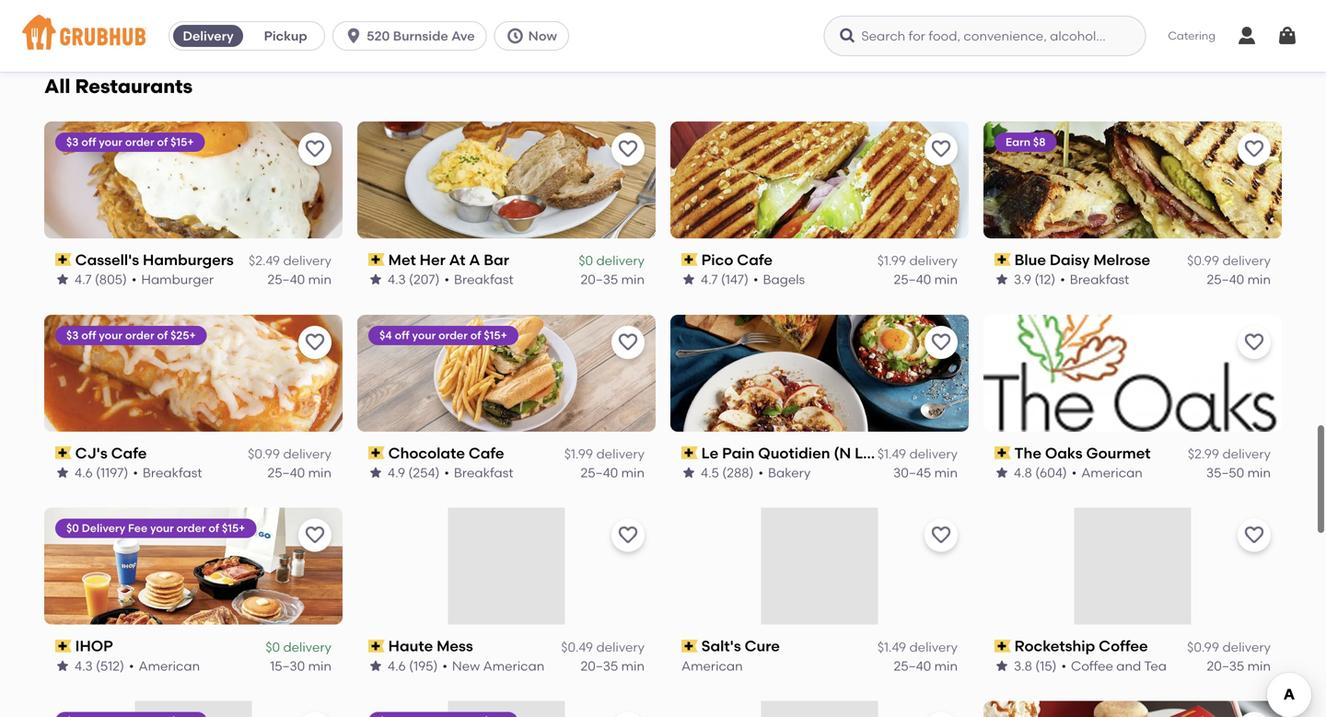 Task type: locate. For each thing, give the bounding box(es) containing it.
20–35 min for haute mess
[[581, 658, 645, 674]]

$0 delivery
[[579, 253, 645, 269], [266, 640, 332, 655]]

subscription pass image left 'ihop'
[[55, 640, 72, 653]]

delivery for salt's cure
[[909, 640, 958, 655]]

• coffee and tea for 3.8 (15)
[[1061, 658, 1167, 674]]

0 horizontal spatial and
[[493, 16, 518, 31]]

4.6 (195)
[[388, 658, 438, 674]]

delivery inside button
[[183, 28, 234, 44]]

star icon image left 4.3 (512)
[[55, 659, 70, 674]]

1 vertical spatial $0
[[66, 522, 79, 535]]

of for cj's
[[157, 329, 168, 342]]

0 horizontal spatial cafe
[[111, 444, 147, 462]]

• right (805)
[[132, 272, 137, 287]]

$0 delivery fee your order of $15+
[[66, 522, 245, 535]]

min for haute
[[621, 658, 645, 674]]

0 horizontal spatial $1.99 delivery
[[564, 446, 645, 462]]

25–40 min for cj's cafe
[[267, 465, 332, 481]]

all restaurants
[[44, 75, 193, 98]]

(254)
[[408, 465, 440, 481]]

save this restaurant image
[[304, 138, 326, 160], [930, 138, 952, 160], [1243, 138, 1265, 160], [304, 331, 326, 353], [617, 331, 639, 353], [930, 331, 952, 353], [1243, 331, 1265, 353], [304, 525, 326, 547], [930, 525, 952, 547]]

• right (147)
[[753, 272, 758, 287]]

$0 delivery for ihop
[[266, 640, 332, 655]]

and left now
[[493, 16, 518, 31]]

2 horizontal spatial $0
[[579, 253, 593, 269]]

4.5 left (40)
[[1014, 16, 1032, 31]]

cafe up (147)
[[737, 251, 773, 269]]

1 vertical spatial $1.49 delivery
[[877, 640, 958, 655]]

4.3 (207) up all restaurants
[[75, 16, 127, 31]]

1 horizontal spatial 4.3 (207)
[[388, 272, 440, 287]]

cassell's hamburgers
[[75, 251, 234, 269]]

4.5 (288)
[[701, 465, 754, 481]]

1 horizontal spatial 4.5
[[1014, 16, 1032, 31]]

subscription pass image for salt's cure
[[681, 640, 698, 653]]

star icon image left 4.5 (40)
[[995, 16, 1009, 31]]

$1.49 for salt's cure
[[877, 640, 906, 655]]

cj's cafe
[[75, 444, 147, 462]]

save this restaurant image
[[617, 138, 639, 160], [617, 525, 639, 547], [1243, 525, 1265, 547]]

daisy
[[1050, 251, 1090, 269]]

(207) up all restaurants
[[96, 16, 127, 31]]

• for rocketship coffee
[[1061, 658, 1066, 674]]

star icon image for met her at a bar
[[368, 272, 383, 287]]

1 vertical spatial 4.6
[[388, 658, 406, 674]]

0 vertical spatial • american
[[1072, 465, 1143, 481]]

0 horizontal spatial • coffee and tea
[[438, 16, 543, 31]]

subscription pass image left cj's
[[55, 447, 72, 460]]

star icon image left 3.8
[[995, 659, 1009, 674]]

min for salt's
[[934, 658, 958, 674]]

25–40 for salt's cure
[[894, 658, 931, 674]]

4.3 down 'ihop'
[[75, 658, 93, 674]]

delivery for ihop
[[283, 640, 332, 655]]

25–40 for blue daisy melrose
[[1207, 272, 1244, 287]]

breakfast
[[141, 16, 200, 31], [764, 16, 823, 31], [454, 272, 514, 287], [1070, 272, 1129, 287], [143, 465, 202, 481], [454, 465, 513, 481]]

and for 4.3 (35)
[[493, 16, 518, 31]]

(604)
[[1035, 465, 1067, 481]]

subscription pass image left the met
[[368, 253, 385, 266]]

subscription pass image
[[55, 253, 72, 266], [368, 253, 385, 266], [55, 447, 72, 460], [995, 447, 1011, 460], [995, 640, 1011, 653]]

star icon image left 4.6 (195)
[[368, 659, 383, 674]]

delivery left fee
[[82, 522, 125, 535]]

$3 down 4.7 (805)
[[66, 329, 79, 342]]

breakfast for chocolate cafe
[[454, 465, 513, 481]]

2 vertical spatial coffee
[[1071, 658, 1113, 674]]

ihop logo image
[[44, 508, 343, 625]]

bakery
[[768, 465, 811, 481]]

4.5
[[1014, 16, 1032, 31], [701, 465, 719, 481]]

2 vertical spatial $15+
[[222, 522, 245, 535]]

0 vertical spatial • coffee and tea
[[438, 16, 543, 31]]

$15+ for cafe
[[484, 329, 507, 342]]

• bakery
[[758, 465, 811, 481]]

4.7 left (805)
[[75, 272, 92, 287]]

• italian
[[1064, 16, 1113, 31]]

• coffee and tea right the (35)
[[438, 16, 543, 31]]

• breakfast
[[131, 16, 200, 31], [444, 272, 514, 287], [1060, 272, 1129, 287], [133, 465, 202, 481], [444, 465, 513, 481]]

4.3 for star icon associated with met her at a bar
[[388, 272, 406, 287]]

salt's
[[701, 637, 741, 655]]

1 horizontal spatial $1.99
[[877, 253, 906, 269]]

star icon image for haute mess
[[368, 659, 383, 674]]

2 4.7 from the left
[[701, 272, 718, 287]]

$0
[[579, 253, 593, 269], [66, 522, 79, 535], [266, 640, 280, 655]]

1 horizontal spatial 4.6
[[388, 658, 406, 674]]

0 horizontal spatial 4.3 (207)
[[75, 16, 127, 31]]

0 horizontal spatial $0 delivery
[[266, 640, 332, 655]]

4.6 down haute
[[388, 658, 406, 674]]

your
[[99, 135, 122, 149], [99, 329, 122, 342], [412, 329, 436, 342], [150, 522, 174, 535]]

• breakfast down blue daisy melrose at the right of the page
[[1060, 272, 1129, 287]]

haute mess
[[388, 637, 473, 655]]

1 vertical spatial $0.99 delivery
[[248, 446, 332, 462]]

svg image
[[1236, 25, 1258, 47], [1276, 25, 1298, 47], [506, 27, 525, 45]]

met her at a bar logo image
[[357, 121, 656, 238]]

breakfast for blue daisy melrose
[[1070, 272, 1129, 287]]

0 horizontal spatial 4.5
[[701, 465, 719, 481]]

pico cafe logo image
[[670, 121, 969, 238]]

4.7 down pico at top right
[[701, 272, 718, 287]]

order right fee
[[176, 522, 206, 535]]

subscription pass image left rocketship
[[995, 640, 1011, 653]]

and for 3.8 (15)
[[1116, 658, 1141, 674]]

3.9
[[1014, 272, 1031, 287]]

• right (12)
[[1060, 272, 1065, 287]]

0 horizontal spatial (207)
[[96, 16, 127, 31]]

american up breakfast burrito bungalow (s. robertson blvd) logo
[[483, 658, 545, 674]]

star icon image
[[55, 16, 70, 31], [368, 16, 383, 31], [995, 16, 1009, 31], [55, 272, 70, 287], [368, 272, 383, 287], [681, 272, 696, 287], [995, 272, 1009, 287], [55, 466, 70, 480], [368, 466, 383, 480], [681, 466, 696, 480], [995, 466, 1009, 480], [55, 659, 70, 674], [368, 659, 383, 674], [995, 659, 1009, 674]]

0 vertical spatial $1.99 delivery
[[877, 253, 958, 269]]

breakfast for met her at a bar
[[454, 272, 514, 287]]

4.3 (207) down the met
[[388, 272, 440, 287]]

star icon image left 4.6 (1197)
[[55, 466, 70, 480]]

blue
[[1015, 251, 1046, 269]]

(207)
[[96, 16, 127, 31], [409, 272, 440, 287]]

2 $1.49 delivery from the top
[[877, 640, 958, 655]]

0 horizontal spatial $0
[[66, 522, 79, 535]]

star icon image for chocolate cafe
[[368, 466, 383, 480]]

• breakfast right (1197)
[[133, 465, 202, 481]]

0 vertical spatial delivery
[[183, 28, 234, 44]]

larchmont
[[855, 444, 934, 462]]

order right $4
[[438, 329, 468, 342]]

20–35 min for met her at a bar
[[581, 272, 645, 287]]

• right (512)
[[129, 658, 134, 674]]

1 $3 from the top
[[66, 135, 79, 149]]

0 horizontal spatial delivery
[[82, 522, 125, 535]]

oaks
[[1045, 444, 1083, 462]]

520
[[367, 28, 390, 44]]

star icon image for cassell's hamburgers
[[55, 272, 70, 287]]

• hamburger
[[132, 272, 214, 287]]

$1.99
[[877, 253, 906, 269], [564, 446, 593, 462]]

$0.99
[[1187, 253, 1219, 269], [248, 446, 280, 462], [1187, 640, 1219, 655]]

the oaks gourmet logo image
[[984, 315, 1282, 432]]

star icon image left 4.7 (147)
[[681, 272, 696, 287]]

0 vertical spatial $0.99
[[1187, 253, 1219, 269]]

order for cassell's
[[125, 135, 154, 149]]

20–35 for haute mess
[[581, 658, 618, 674]]

$1.99 delivery
[[877, 253, 958, 269], [564, 446, 645, 462]]

star icon image left 4.8
[[995, 466, 1009, 480]]

0 horizontal spatial svg image
[[345, 27, 363, 45]]

cafe up (1197)
[[111, 444, 147, 462]]

1 $1.49 from the top
[[877, 446, 906, 462]]

delivery for pico cafe
[[909, 253, 958, 269]]

2 $3 from the top
[[66, 329, 79, 342]]

star icon image for cj's cafe
[[55, 466, 70, 480]]

svg image left now
[[506, 27, 525, 45]]

cafe right "chocolate"
[[469, 444, 504, 462]]

1 vertical spatial $1.99 delivery
[[564, 446, 645, 462]]

1 vertical spatial $15+
[[484, 329, 507, 342]]

• right (15)
[[1061, 658, 1066, 674]]

4.3 (207) for star icon over all at left top
[[75, 16, 127, 31]]

1 horizontal spatial • american
[[1072, 465, 1143, 481]]

subscription pass image left the cassell's
[[55, 253, 72, 266]]

0 vertical spatial $0 delivery
[[579, 253, 645, 269]]

pain
[[722, 444, 755, 462]]

2 horizontal spatial $15+
[[484, 329, 507, 342]]

order left "$25+"
[[125, 329, 154, 342]]

0 vertical spatial $1.49
[[877, 446, 906, 462]]

the
[[1015, 444, 1041, 462]]

0 vertical spatial $0.99 delivery
[[1187, 253, 1271, 269]]

svg image
[[345, 27, 363, 45], [838, 27, 857, 45]]

delivery button
[[170, 21, 247, 51]]

american up ham hung restaurant logo
[[139, 658, 200, 674]]

subscription pass image for ihop
[[55, 640, 72, 653]]

svg image inside now button
[[506, 27, 525, 45]]

svg image right closed
[[1276, 25, 1298, 47]]

$0 up the 15–30
[[266, 640, 280, 655]]

$0 right 'bar'
[[579, 253, 593, 269]]

cassell's hamburgers logo image
[[44, 121, 343, 238]]

tea up mcdonald's logo at the bottom of page
[[1144, 658, 1167, 674]]

subscription pass image for met her at a bar
[[368, 253, 385, 266]]

$0 for ihop
[[266, 640, 280, 655]]

subscription pass image
[[681, 253, 698, 266], [995, 253, 1011, 266], [368, 447, 385, 460], [681, 447, 698, 460], [55, 640, 72, 653], [368, 640, 385, 653], [681, 640, 698, 653]]

star icon image for pico cafe
[[681, 272, 696, 287]]

(207) down her
[[409, 272, 440, 287]]

0 vertical spatial $1.99
[[877, 253, 906, 269]]

30–45 min
[[893, 465, 958, 481]]

• american down gourmet
[[1072, 465, 1143, 481]]

1 horizontal spatial $1.99 delivery
[[877, 253, 958, 269]]

1 svg image from the left
[[345, 27, 363, 45]]

1 vertical spatial 4.5
[[701, 465, 719, 481]]

earn
[[1006, 135, 1031, 149]]

• down the oaks gourmet
[[1072, 465, 1077, 481]]

1 horizontal spatial tea
[[1144, 658, 1167, 674]]

• left new
[[442, 658, 447, 674]]

coffee down the rocketship coffee
[[1071, 658, 1113, 674]]

subscription pass image for cassell's hamburgers
[[55, 253, 72, 266]]

min for the
[[1247, 465, 1271, 481]]

coffee right the (35)
[[447, 16, 490, 31]]

4.3 left the (35)
[[388, 16, 406, 31]]

0 horizontal spatial 4.7
[[75, 272, 92, 287]]

1 vertical spatial • coffee and tea
[[1061, 658, 1167, 674]]

4.5 down le
[[701, 465, 719, 481]]

cafe for chocolate cafe
[[469, 444, 504, 462]]

1 horizontal spatial 4.7
[[701, 272, 718, 287]]

star icon image left 3.9
[[995, 272, 1009, 287]]

1 vertical spatial and
[[1116, 658, 1141, 674]]

save this restaurant button
[[298, 133, 332, 166], [611, 133, 645, 166], [925, 133, 958, 166], [1238, 133, 1271, 166], [298, 326, 332, 359], [611, 326, 645, 359], [925, 326, 958, 359], [1238, 326, 1271, 359], [298, 519, 332, 552], [611, 519, 645, 552], [925, 519, 958, 552], [1238, 519, 1271, 552]]

cafe for cj's cafe
[[111, 444, 147, 462]]

your for cassell's
[[99, 135, 122, 149]]

(805)
[[95, 272, 127, 287]]

star icon image for the oaks gourmet
[[995, 466, 1009, 480]]

of down 'restaurants'
[[157, 135, 168, 149]]

0 horizontal spatial $1.99
[[564, 446, 593, 462]]

order down 'restaurants'
[[125, 135, 154, 149]]

0 vertical spatial and
[[493, 16, 518, 31]]

4.8 (604)
[[1014, 465, 1067, 481]]

your right $4
[[412, 329, 436, 342]]

$3 down all at left top
[[66, 135, 79, 149]]

20–35 min for rocketship coffee
[[1207, 658, 1271, 674]]

1 horizontal spatial and
[[1116, 658, 1141, 674]]

1 vertical spatial $1.49
[[877, 640, 906, 655]]

star icon image up $4
[[368, 272, 383, 287]]

$15+
[[170, 135, 194, 149], [484, 329, 507, 342], [222, 522, 245, 535]]

1 horizontal spatial $15+
[[222, 522, 245, 535]]

star icon image left 4.9
[[368, 466, 383, 480]]

off down all restaurants
[[81, 135, 96, 149]]

ave
[[451, 28, 475, 44]]

25–40
[[267, 272, 305, 287], [894, 272, 931, 287], [1207, 272, 1244, 287], [267, 465, 305, 481], [581, 465, 618, 481], [894, 658, 931, 674]]

• right (288) on the right of the page
[[758, 465, 763, 481]]

min for cj's
[[308, 465, 332, 481]]

20–35 min
[[267, 16, 332, 31], [894, 16, 958, 31], [581, 272, 645, 287], [581, 658, 645, 674], [1207, 658, 1271, 674]]

now button
[[494, 21, 576, 51]]

cafe for pico cafe
[[737, 251, 773, 269]]

pico cafe
[[701, 251, 773, 269]]

3.9 (12)
[[1014, 272, 1056, 287]]

at
[[449, 251, 466, 269]]

1 $1.49 delivery from the top
[[877, 446, 958, 462]]

subscription pass image left salt's
[[681, 640, 698, 653]]

subscription pass image for le pain quotidien (n larchmont blvd)
[[681, 447, 698, 460]]

star icon image left 4.5 (288)
[[681, 466, 696, 480]]

0 vertical spatial $3
[[66, 135, 79, 149]]

25–40 min for pico cafe
[[894, 272, 958, 287]]

• breakfast up 'restaurants'
[[131, 16, 200, 31]]

delivery
[[283, 253, 332, 269], [596, 253, 645, 269], [909, 253, 958, 269], [1222, 253, 1271, 269], [283, 446, 332, 462], [596, 446, 645, 462], [909, 446, 958, 462], [1222, 446, 1271, 462], [283, 640, 332, 655], [596, 640, 645, 655], [909, 640, 958, 655], [1222, 640, 1271, 655]]

1 vertical spatial • american
[[129, 658, 200, 674]]

rocketship coffee
[[1015, 637, 1148, 655]]

$1.99 for pico cafe
[[877, 253, 906, 269]]

4.6
[[75, 465, 93, 481], [388, 658, 406, 674]]

1 horizontal spatial cafe
[[469, 444, 504, 462]]

subscription pass image left 'blue'
[[995, 253, 1011, 266]]

$15+ for hamburgers
[[170, 135, 194, 149]]

• breakfast for chocolate cafe
[[444, 465, 513, 481]]

coffee up mcdonald's logo at the bottom of page
[[1099, 637, 1148, 655]]

25–40 min
[[267, 272, 332, 287], [894, 272, 958, 287], [1207, 272, 1271, 287], [267, 465, 332, 481], [581, 465, 645, 481], [894, 658, 958, 674]]

20–35 for rocketship coffee
[[1207, 658, 1244, 674]]

1 vertical spatial $3
[[66, 329, 79, 342]]

1 vertical spatial 4.3 (207)
[[388, 272, 440, 287]]

subscription pass image left le
[[681, 447, 698, 460]]

salt's cure logo image
[[761, 508, 878, 625]]

25–40 min for blue daisy melrose
[[1207, 272, 1271, 287]]

4.6 for cj's cafe
[[75, 465, 93, 481]]

• for le pain quotidien (n larchmont blvd)
[[758, 465, 763, 481]]

4.3 for star icon over all at left top
[[75, 16, 93, 31]]

your for chocolate
[[412, 329, 436, 342]]

2 vertical spatial $0.99 delivery
[[1187, 640, 1271, 655]]

0 horizontal spatial $15+
[[170, 135, 194, 149]]

1 horizontal spatial delivery
[[183, 28, 234, 44]]

0 horizontal spatial svg image
[[506, 27, 525, 45]]

of left "$25+"
[[157, 329, 168, 342]]

1 vertical spatial $0.99
[[248, 446, 280, 462]]

• for haute mess
[[442, 658, 447, 674]]

off for chocolate
[[395, 329, 409, 342]]

(35)
[[409, 16, 433, 31]]

joey's cafe logo image
[[761, 701, 878, 717]]

min
[[308, 16, 332, 31], [934, 16, 958, 31], [308, 272, 332, 287], [621, 272, 645, 287], [934, 272, 958, 287], [1247, 272, 1271, 287], [308, 465, 332, 481], [621, 465, 645, 481], [934, 465, 958, 481], [1247, 465, 1271, 481], [308, 658, 332, 674], [621, 658, 645, 674], [934, 658, 958, 674], [1247, 658, 1271, 674]]

• american
[[1072, 465, 1143, 481], [129, 658, 200, 674]]

• down chocolate cafe on the left bottom of the page
[[444, 465, 449, 481]]

4.7 (805)
[[75, 272, 127, 287]]

svg image inside 520 burnside ave button
[[345, 27, 363, 45]]

4.6 for haute mess
[[388, 658, 406, 674]]

• for ihop
[[129, 658, 134, 674]]

25–40 min for chocolate cafe
[[581, 465, 645, 481]]

0 vertical spatial $15+
[[170, 135, 194, 149]]

tea right the ave
[[521, 16, 543, 31]]

0 horizontal spatial 4.6
[[75, 465, 93, 481]]

25–40 min for salt's cure
[[894, 658, 958, 674]]

1 horizontal spatial • coffee and tea
[[1061, 658, 1167, 674]]

2 horizontal spatial cafe
[[737, 251, 773, 269]]

• breakfast down the a in the left of the page
[[444, 272, 514, 287]]

min for met
[[621, 272, 645, 287]]

$1.99 for chocolate cafe
[[564, 446, 593, 462]]

your down (805)
[[99, 329, 122, 342]]

• down 'met her at a bar'
[[444, 272, 449, 287]]

4.3
[[75, 16, 93, 31], [388, 16, 406, 31], [388, 272, 406, 287], [75, 658, 93, 674]]

4.3 down the met
[[388, 272, 406, 287]]

2 vertical spatial $0.99
[[1187, 640, 1219, 655]]

svg image right catering button
[[1236, 25, 1258, 47]]

• up 'restaurants'
[[131, 16, 136, 31]]

tea
[[521, 16, 543, 31], [1144, 658, 1167, 674]]

1 horizontal spatial (207)
[[409, 272, 440, 287]]

1 vertical spatial $1.99
[[564, 446, 593, 462]]

delivery left pickup button
[[183, 28, 234, 44]]

1 horizontal spatial svg image
[[838, 27, 857, 45]]

• breakfast down chocolate cafe on the left bottom of the page
[[444, 465, 513, 481]]

subscription pass image left pico at top right
[[681, 253, 698, 266]]

0 vertical spatial $1.49 delivery
[[877, 446, 958, 462]]

min for le
[[934, 465, 958, 481]]

1 vertical spatial $0 delivery
[[266, 640, 332, 655]]

2 $1.49 from the top
[[877, 640, 906, 655]]

$3
[[66, 135, 79, 149], [66, 329, 79, 342]]

4.3 for star icon on the left of 4.3 (35)
[[388, 16, 406, 31]]

of
[[157, 135, 168, 149], [157, 329, 168, 342], [470, 329, 481, 342], [208, 522, 219, 535]]

520 burnside ave
[[367, 28, 475, 44]]

delivery for blue daisy melrose
[[1222, 253, 1271, 269]]

off right $4
[[395, 329, 409, 342]]

subscription pass image left haute
[[368, 640, 385, 653]]

4.3 (512)
[[75, 658, 124, 674]]

• breakfast for cj's cafe
[[133, 465, 202, 481]]

1 vertical spatial tea
[[1144, 658, 1167, 674]]

$0.49
[[561, 640, 593, 655]]

1 4.7 from the left
[[75, 272, 92, 287]]

$1.99 delivery for chocolate cafe
[[564, 446, 645, 462]]

of down the a in the left of the page
[[470, 329, 481, 342]]

1 horizontal spatial $0 delivery
[[579, 253, 645, 269]]

star icon image left 4.7 (805)
[[55, 272, 70, 287]]

ihop
[[75, 637, 113, 655]]

(n
[[834, 444, 851, 462]]

0 vertical spatial $0
[[579, 253, 593, 269]]

coffee for 3.8 (15)
[[1071, 658, 1113, 674]]

$1.49 delivery for salt's cure
[[877, 640, 958, 655]]

• american up ham hung restaurant logo
[[129, 658, 200, 674]]

0 vertical spatial 4.5
[[1014, 16, 1032, 31]]

4.3 (207) for star icon associated with met her at a bar
[[388, 272, 440, 287]]

american down salt's
[[681, 658, 743, 674]]

0 horizontal spatial • american
[[129, 658, 200, 674]]

and up mcdonald's logo at the bottom of page
[[1116, 658, 1141, 674]]

4.6 down cj's
[[75, 465, 93, 481]]

0 vertical spatial tea
[[521, 16, 543, 31]]

pickup button
[[247, 21, 324, 51]]

cassell's
[[75, 251, 139, 269]]

1 vertical spatial delivery
[[82, 522, 125, 535]]

0 vertical spatial coffee
[[447, 16, 490, 31]]

0 vertical spatial 4.3 (207)
[[75, 16, 127, 31]]

1 horizontal spatial $0
[[266, 640, 280, 655]]

main navigation navigation
[[0, 0, 1326, 72]]

(40)
[[1035, 16, 1059, 31]]

subscription pass image for blue daisy melrose
[[995, 253, 1011, 266]]

0 vertical spatial 4.6
[[75, 465, 93, 481]]

2 horizontal spatial svg image
[[1276, 25, 1298, 47]]

• for met her at a bar
[[444, 272, 449, 287]]

subscription pass image left "chocolate"
[[368, 447, 385, 460]]

4.7
[[75, 272, 92, 287], [701, 272, 718, 287]]

mcdonald's logo image
[[984, 701, 1282, 717]]

$1.49
[[877, 446, 906, 462], [877, 640, 906, 655]]

4.8
[[1014, 465, 1032, 481]]

2 vertical spatial $0
[[266, 640, 280, 655]]

a
[[469, 251, 480, 269]]

le pain quotidien (n larchmont blvd)
[[701, 444, 975, 462]]

4.3 up all restaurants
[[75, 16, 93, 31]]

closed
[[1227, 16, 1271, 31]]

$3 off your order of $25+
[[66, 329, 196, 342]]

rocketship
[[1015, 637, 1095, 655]]

$2.99 delivery
[[1188, 446, 1271, 462]]

• coffee and tea down the rocketship coffee
[[1061, 658, 1167, 674]]

$0.99 for blue daisy melrose
[[1187, 253, 1219, 269]]

subscription pass image left the at right bottom
[[995, 447, 1011, 460]]

0 horizontal spatial tea
[[521, 16, 543, 31]]

your down all restaurants
[[99, 135, 122, 149]]

• right (1197)
[[133, 465, 138, 481]]



Task type: describe. For each thing, give the bounding box(es) containing it.
4.6 (1197)
[[75, 465, 128, 481]]

min for chocolate
[[621, 465, 645, 481]]

• right the (35)
[[438, 16, 443, 31]]

$0.99 for cj's cafe
[[248, 446, 280, 462]]

• american for the oaks gourmet
[[1072, 465, 1143, 481]]

$0.99 for rocketship coffee
[[1187, 640, 1219, 655]]

4.5 (40)
[[1014, 16, 1059, 31]]

burnside
[[393, 28, 448, 44]]

cj's
[[75, 444, 108, 462]]

$2.49 delivery
[[249, 253, 332, 269]]

gourmet
[[1086, 444, 1151, 462]]

(15)
[[1035, 658, 1057, 674]]

now
[[528, 28, 557, 44]]

met
[[388, 251, 416, 269]]

520 burnside ave button
[[333, 21, 494, 51]]

breakfast for cj's cafe
[[143, 465, 202, 481]]

delivery for cj's cafe
[[283, 446, 332, 462]]

(147)
[[721, 272, 749, 287]]

cj's cafe logo image
[[44, 315, 343, 432]]

(1197)
[[96, 465, 128, 481]]

italian
[[1074, 16, 1113, 31]]

off for cassell's
[[81, 135, 96, 149]]

coffee for 4.3 (35)
[[447, 16, 490, 31]]

bagels
[[763, 272, 805, 287]]

4.9 (254)
[[388, 465, 440, 481]]

blue daisy melrose
[[1015, 251, 1150, 269]]

subscription pass image for rocketship coffee
[[995, 640, 1011, 653]]

(288)
[[722, 465, 754, 481]]

breakfast burrito bungalow (s. robertson blvd) logo image
[[448, 701, 565, 717]]

ham hung restaurant logo image
[[135, 701, 252, 717]]

le
[[701, 444, 719, 462]]

star icon image left 4.3 (35)
[[368, 16, 383, 31]]

catering button
[[1155, 15, 1228, 57]]

delivery for haute mess
[[596, 640, 645, 655]]

$4
[[379, 329, 392, 342]]

subscription pass image for the oaks gourmet
[[995, 447, 1011, 460]]

• for the oaks gourmet
[[1072, 465, 1077, 481]]

star icon image for le pain quotidien (n larchmont blvd)
[[681, 466, 696, 480]]

new
[[452, 658, 480, 674]]

pico
[[701, 251, 733, 269]]

$3 for cassell's hamburgers
[[66, 135, 79, 149]]

4.5 for 4.5 (288)
[[701, 465, 719, 481]]

4.7 for cassell's hamburgers
[[75, 272, 92, 287]]

25–40 for cassell's hamburgers
[[267, 272, 305, 287]]

4.3 (35)
[[388, 16, 433, 31]]

haute
[[388, 637, 433, 655]]

off for cj's
[[81, 329, 96, 342]]

restaurants
[[75, 75, 193, 98]]

of for chocolate
[[470, 329, 481, 342]]

american down gourmet
[[1081, 465, 1143, 481]]

subscription pass image for haute mess
[[368, 640, 385, 653]]

$2.49
[[249, 253, 280, 269]]

delivery for met her at a bar
[[596, 253, 645, 269]]

save this restaurant image for met her at a bar
[[617, 138, 639, 160]]

4.5 for 4.5 (40)
[[1014, 16, 1032, 31]]

• for pico cafe
[[753, 272, 758, 287]]

• right (40)
[[1064, 16, 1069, 31]]

the oaks gourmet
[[1015, 444, 1151, 462]]

0 vertical spatial (207)
[[96, 16, 127, 31]]

• bagels
[[753, 272, 805, 287]]

order for cj's
[[125, 329, 154, 342]]

of right fee
[[208, 522, 219, 535]]

star icon image up all at left top
[[55, 16, 70, 31]]

$0 delivery for met her at a bar
[[579, 253, 645, 269]]

rocketship coffee logo image
[[1074, 508, 1191, 625]]

save this restaurant image for haute mess
[[617, 525, 639, 547]]

15–30
[[270, 658, 305, 674]]

bar
[[484, 251, 509, 269]]

4.9
[[388, 465, 405, 481]]

mess
[[437, 637, 473, 655]]

delivery for chocolate cafe
[[596, 446, 645, 462]]

quotidien
[[758, 444, 830, 462]]

(195)
[[409, 658, 438, 674]]

blue daisy melrose logo image
[[984, 121, 1282, 238]]

3.8
[[1014, 658, 1032, 674]]

$0.49 delivery
[[561, 640, 645, 655]]

star icon image for rocketship coffee
[[995, 659, 1009, 674]]

chocolate
[[388, 444, 465, 462]]

(512)
[[96, 658, 124, 674]]

• coffee and tea for 4.3 (35)
[[438, 16, 543, 31]]

your for cj's
[[99, 329, 122, 342]]

$0 for met her at a bar
[[579, 253, 593, 269]]

tea for (15)
[[1144, 658, 1167, 674]]

1 vertical spatial (207)
[[409, 272, 440, 287]]

25–40 for cj's cafe
[[267, 465, 305, 481]]

2 svg image from the left
[[838, 27, 857, 45]]

$1.49 delivery for le pain quotidien (n larchmont blvd)
[[877, 446, 958, 462]]

delivery for le pain quotidien (n larchmont blvd)
[[909, 446, 958, 462]]

$2.99
[[1188, 446, 1219, 462]]

min for pico
[[934, 272, 958, 287]]

$3 off your order of $15+
[[66, 135, 194, 149]]

star icon image for blue daisy melrose
[[995, 272, 1009, 287]]

catering
[[1168, 29, 1216, 42]]

delivery for the oaks gourmet
[[1222, 446, 1271, 462]]

4.7 for pico cafe
[[701, 272, 718, 287]]

1 vertical spatial coffee
[[1099, 637, 1148, 655]]

Search for food, convenience, alcohol... search field
[[824, 16, 1146, 56]]

chocolate cafe logo image
[[357, 315, 656, 432]]

$25+
[[170, 329, 196, 342]]

35–50 min
[[1206, 465, 1271, 481]]

fee
[[128, 522, 148, 535]]

$4 off your order of $15+
[[379, 329, 507, 342]]

salt's cure
[[701, 637, 780, 655]]

30–45
[[893, 465, 931, 481]]

order for chocolate
[[438, 329, 468, 342]]

subscription pass image for cj's cafe
[[55, 447, 72, 460]]

15–30 min
[[270, 658, 332, 674]]

star icon image for ihop
[[55, 659, 70, 674]]

min for blue
[[1247, 272, 1271, 287]]

1 horizontal spatial svg image
[[1236, 25, 1258, 47]]

hamburger
[[141, 272, 214, 287]]

your right fee
[[150, 522, 174, 535]]

haute mess logo image
[[448, 508, 565, 625]]

$8
[[1033, 135, 1046, 149]]

$1.49 for le pain quotidien (n larchmont blvd)
[[877, 446, 906, 462]]

min for cassell's
[[308, 272, 332, 287]]

met her at a bar
[[388, 251, 509, 269]]

pickup
[[264, 28, 307, 44]]

25–40 for chocolate cafe
[[581, 465, 618, 481]]

• for chocolate cafe
[[444, 465, 449, 481]]

tea for (35)
[[521, 16, 543, 31]]

hamburgers
[[143, 251, 234, 269]]

3.8 (15)
[[1014, 658, 1057, 674]]

all
[[44, 75, 70, 98]]

• breakfast for blue daisy melrose
[[1060, 272, 1129, 287]]

(12)
[[1035, 272, 1056, 287]]

25–40 for pico cafe
[[894, 272, 931, 287]]

delivery for cassell's hamburgers
[[283, 253, 332, 269]]

25–40 min for cassell's hamburgers
[[267, 272, 332, 287]]

of for cassell's
[[157, 135, 168, 149]]

blvd)
[[938, 444, 975, 462]]

subscription pass image for pico cafe
[[681, 253, 698, 266]]

4.7 (147)
[[701, 272, 749, 287]]

le pain quotidien (n larchmont blvd) logo image
[[670, 315, 969, 432]]

• for cj's cafe
[[133, 465, 138, 481]]

cure
[[745, 637, 780, 655]]

35–50
[[1206, 465, 1244, 481]]

• new american
[[442, 658, 545, 674]]



Task type: vqa. For each thing, say whether or not it's contained in the screenshot.
Wrapped inside the 3 Dozen. Wrapped In Black Or White Wax Paper. The Pure Love A White One Which Can Conveys Your Feeling.
no



